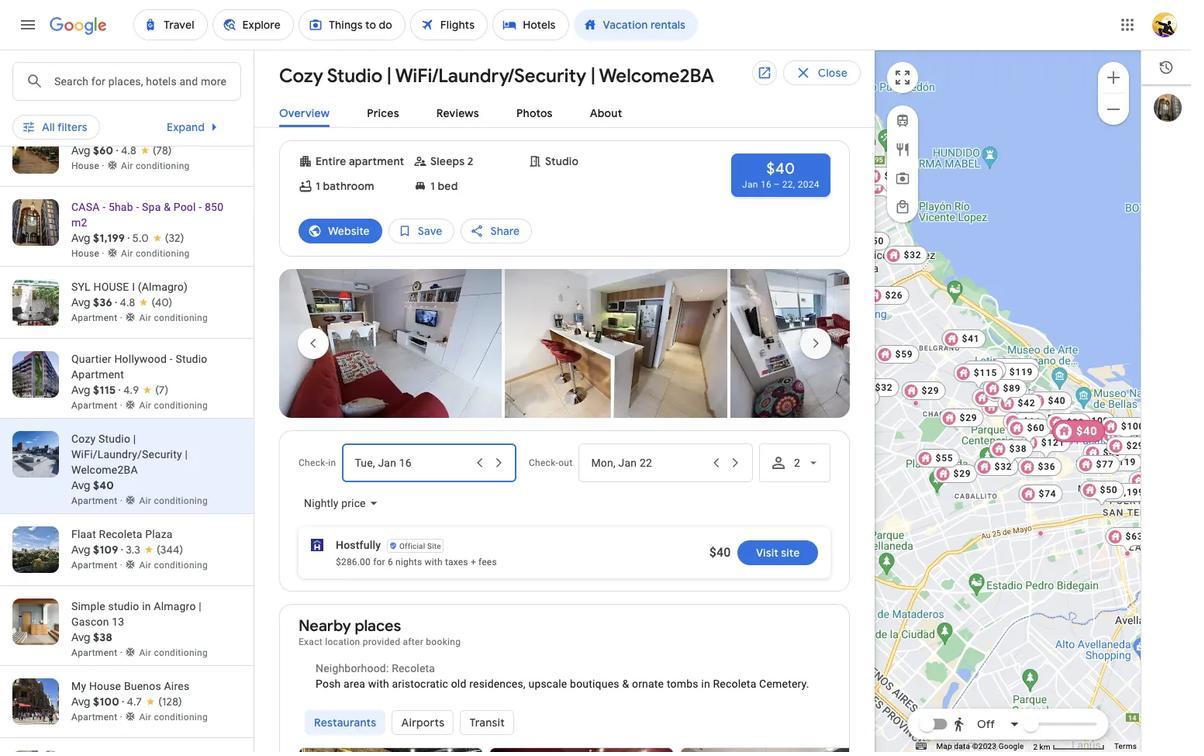 Task type: describe. For each thing, give the bounding box(es) containing it.
$88 link
[[1102, 484, 1146, 502]]

$89
[[1003, 383, 1021, 394]]

cemetery.
[[759, 678, 809, 690]]

conditioning for (7)
[[154, 400, 208, 411]]

cozy studio | wifi/laundry/security | welcome2ba
[[279, 64, 714, 88]]

air for (32)
[[121, 248, 133, 259]]

quartier
[[71, 353, 111, 365]]

clear image
[[263, 71, 281, 89]]

| for simple studio in almagro | gascon 13 avg $38
[[199, 600, 202, 613]]

13
[[112, 616, 124, 628]]

property type
[[232, 116, 304, 129]]

neighborhood: recoleta posh area with aristocratic old residences, upscale boutiques & ornate tombs in recoleta cemetery.
[[316, 662, 809, 690]]

$30 link
[[864, 167, 908, 193]]

4 apartment · from the top
[[71, 496, 125, 506]]

· inside the syl house i (almagro) avg $36 ·
[[115, 295, 117, 309]]

previous image
[[295, 325, 332, 362]]

$35 link
[[1091, 447, 1136, 465]]

conditioning for (78)
[[136, 161, 190, 171]]

avg inside the syl house i (almagro) avg $36 ·
[[71, 295, 90, 309]]

· inside quartier hollywood - studio apartment avg $115 ·
[[119, 383, 121, 397]]

1 vertical spatial check-in text field
[[355, 444, 470, 482]]

map data ©2023 google
[[936, 742, 1024, 751]]

posada gotan bed & breakfast image
[[1038, 530, 1044, 537]]

rooms
[[487, 116, 522, 129]]

next image
[[797, 325, 834, 362]]

studio inside cozy studio | wifi/laundry/security | welcome2ba avg $40
[[98, 433, 130, 445]]

$59 link
[[875, 345, 919, 364]]

(159)
[[152, 71, 176, 85]]

house · for $60
[[71, 161, 107, 171]]

& inside casa - 5hab - spa & pool - 850 m2 avg $1,199 ·
[[164, 201, 171, 213]]

©2023
[[972, 742, 997, 751]]

& inside neighborhood: recoleta posh area with aristocratic old residences, upscale boutiques & ornate tombs in recoleta cemetery.
[[622, 678, 629, 690]]

prices
[[367, 106, 399, 120]]

visit
[[756, 546, 778, 560]]

$150 link
[[840, 232, 890, 258]]

$35
[[1112, 451, 1129, 461]]

$135 link
[[990, 358, 1040, 385]]

conditioning for (159)
[[154, 88, 208, 99]]

(40)
[[152, 295, 172, 309]]

studio
[[108, 600, 139, 613]]

sort by
[[692, 116, 729, 129]]

$36 for '$36' link to the bottom
[[1038, 461, 1056, 472]]

4.8 out of 5 stars from 40 reviews image
[[120, 295, 172, 310]]

for
[[373, 557, 385, 568]]

conditioning for (344)
[[154, 560, 208, 571]]

$115 inside the map region
[[974, 368, 997, 378]]

boutiques
[[570, 678, 619, 690]]

amenities button
[[554, 110, 659, 135]]

conditioning for (32)
[[136, 248, 190, 259]]

bathroom
[[323, 179, 374, 193]]

overview
[[279, 106, 330, 120]]

in inside neighborhood: recoleta posh area with aristocratic old residences, upscale boutiques & ornate tombs in recoleta cemetery.
[[701, 678, 710, 690]]

$74 link
[[1019, 485, 1063, 503]]

$38 link
[[989, 440, 1033, 466]]

avg inside the my house buenos aires avg $100 ·
[[71, 695, 90, 709]]

main menu image
[[19, 16, 37, 34]]

4.4
[[120, 71, 136, 85]]

2 vertical spatial $60
[[1027, 423, 1045, 433]]

$50 for '$50' link to the top
[[1014, 368, 1032, 379]]

type
[[281, 116, 304, 129]]

Check-out text field
[[591, 444, 706, 482]]

expand button
[[148, 109, 242, 146]]

apartment · for $36
[[71, 313, 125, 323]]

ornate
[[632, 678, 664, 690]]

welcome2ba for cozy studio | wifi/laundry/security | welcome2ba
[[599, 64, 714, 88]]

map region
[[762, 47, 1179, 752]]

air up the plaza
[[139, 496, 151, 506]]

rooms button
[[460, 110, 548, 135]]

sleeps 2
[[430, 154, 474, 168]]

$50 for the bottommost '$50' link
[[1100, 485, 1118, 496]]

palermo
[[99, 57, 141, 69]]

$109 inside the flaat recoleta plaza avg $109 ·
[[93, 543, 118, 557]]

air conditioning for (344)
[[139, 560, 208, 571]]

$30
[[884, 171, 902, 181]]

upscale
[[528, 678, 567, 690]]

m2
[[71, 216, 87, 229]]

$40 up the "$77"
[[1103, 447, 1121, 458]]

0 horizontal spatial $130 link
[[982, 398, 1032, 416]]

photos
[[516, 106, 553, 120]]

cozy for cozy studio | wifi/laundry/security | welcome2ba avg $40
[[71, 433, 96, 445]]

5.0
[[132, 231, 149, 245]]

0 vertical spatial $36 link
[[985, 383, 1029, 402]]

$87 link
[[962, 361, 1006, 387]]

restaurants
[[314, 716, 376, 730]]

share button
[[461, 212, 532, 250]]

property type button
[[206, 110, 331, 135]]

apartment
[[349, 154, 404, 168]]

sort
[[692, 116, 714, 129]]

gascon
[[71, 616, 109, 628]]

places
[[355, 616, 401, 636]]

0 horizontal spatial $60 link
[[867, 178, 911, 204]]

2 list item from the left
[[505, 269, 727, 422]]

1 vertical spatial 2 button
[[759, 444, 830, 482]]

de
[[114, 129, 127, 141]]

aires
[[164, 680, 189, 692]]

1 vertical spatial $36 link
[[1018, 458, 1062, 476]]

all filters
[[42, 120, 87, 134]]

0 vertical spatial $50 link
[[994, 364, 1038, 391]]

visit site
[[756, 546, 799, 560]]

$115 inside quartier hollywood - studio apartment avg $115 ·
[[93, 383, 116, 397]]

check-in text field inside filters form
[[347, 61, 439, 97]]

$42 link
[[998, 394, 1042, 413]]

0 vertical spatial $130
[[1002, 402, 1025, 413]]

official site
[[399, 542, 441, 550]]

view larger map image
[[893, 68, 912, 87]]

$36 for top '$36' link
[[1005, 387, 1023, 398]]

$109 link
[[1065, 412, 1115, 438]]

overview tab
[[279, 100, 330, 127]]

house
[[89, 680, 121, 692]]

avg inside casa - 5hab - spa & pool - 850 m2 avg $1,199 ·
[[71, 231, 90, 245]]

4.9 out of 5 stars from 7 reviews image
[[123, 382, 168, 398]]

1 for 1 bathroom
[[316, 179, 320, 193]]

about
[[590, 106, 622, 120]]

$105 link
[[848, 351, 898, 378]]

recoleta for aristocratic
[[392, 662, 435, 675]]

4.8 for $60
[[121, 143, 136, 157]]

bed
[[438, 179, 458, 193]]

air for (344)
[[139, 560, 151, 571]]

$39
[[1067, 417, 1084, 428]]

hostfully
[[336, 539, 381, 551]]

air for (40)
[[139, 313, 151, 323]]

avg inside cozy studio | wifi/laundry/security | welcome2ba avg $40
[[71, 478, 90, 492]]

nearby places exact location provided after booking
[[299, 616, 461, 647]]

spacious apartment in puerto de olivos image
[[886, 206, 892, 212]]

off button
[[949, 706, 1025, 743]]

with for aristocratic
[[368, 678, 389, 690]]

f&f altos de barracas image
[[1124, 551, 1131, 557]]

expand
[[167, 120, 205, 134]]

$100 inside the map region
[[1121, 421, 1145, 432]]

sort by button
[[665, 110, 755, 135]]

- left 5hab
[[102, 201, 106, 213]]

tab list containing overview
[[254, 94, 875, 128]]

1 vertical spatial $50 link
[[1080, 481, 1124, 507]]

· inside the flaat recoleta plaza avg $109 ·
[[121, 543, 123, 557]]

buenos
[[124, 680, 161, 692]]

nearby
[[299, 616, 351, 636]]

roux  , 4.6 out of 5 stars from 2,117 reviews , restaurant,  5 min by taxi list item
[[680, 748, 865, 752]]

terms
[[1114, 742, 1137, 751]]

- left 850
[[199, 201, 202, 213]]

$39 link
[[1047, 413, 1091, 440]]

air conditioning for (159)
[[139, 88, 208, 99]]

· inside the my house buenos aires avg $100 ·
[[122, 695, 124, 709]]

$77
[[1096, 459, 1114, 470]]

rating
[[397, 116, 428, 129]]

lo de costa bb - deluxe double room with bath image
[[884, 234, 890, 240]]

apartment · for $115
[[71, 400, 125, 411]]

$36 inside the syl house i (almagro) avg $36 ·
[[93, 295, 112, 309]]

check- for out
[[529, 458, 558, 468]]

$31 link
[[942, 330, 986, 348]]

$135
[[1010, 362, 1034, 373]]

1 vertical spatial $60
[[888, 181, 905, 192]]



Task type: vqa. For each thing, say whether or not it's contained in the screenshot.


Task type: locate. For each thing, give the bounding box(es) containing it.
$119 down $85 link
[[1113, 457, 1136, 468]]

1 vertical spatial cozy
[[71, 433, 96, 445]]

1 vertical spatial $130 link
[[1041, 420, 1091, 439]]

cozy studio | wifi/laundry/security | welcome2ba heading
[[267, 62, 714, 88]]

all for all filters (1)
[[42, 116, 55, 129]]

· down house
[[115, 295, 117, 309]]

$150
[[861, 236, 884, 247]]

0 vertical spatial $38
[[1009, 444, 1027, 454]]

2 avg from the top
[[71, 143, 90, 157]]

0 horizontal spatial with
[[368, 678, 389, 690]]

$87 up $89 link
[[982, 364, 1000, 375]]

$119 link
[[989, 363, 1039, 389], [1092, 453, 1142, 471]]

0 vertical spatial with
[[425, 557, 443, 568]]

recoleta inside the flaat recoleta plaza avg $109 ·
[[99, 528, 142, 540]]

2 horizontal spatial $60
[[1027, 423, 1045, 433]]

check-out
[[529, 458, 573, 468]]

studio right hollywood
[[176, 353, 207, 365]]

filters for all filters (1)
[[57, 116, 87, 129]]

2415 palermo avg $87 ·
[[71, 57, 141, 85]]

2 check- from the left
[[529, 458, 558, 468]]

1 vertical spatial $36
[[1005, 387, 1023, 398]]

visit site button
[[737, 540, 818, 565]]

| for cozy studio | wifi/laundry/security | welcome2ba avg $40
[[185, 448, 188, 461]]

by
[[716, 116, 729, 129]]

studio inside cozy studio | wifi/laundry/security | welcome2ba heading
[[327, 64, 382, 88]]

air conditioning up the plaza
[[139, 496, 208, 506]]

air conditioning for (78)
[[121, 161, 190, 171]]

1 horizontal spatial in
[[328, 458, 336, 468]]

0 vertical spatial $87
[[93, 71, 112, 85]]

house · down the m2
[[71, 248, 107, 259]]

with for taxes
[[425, 557, 443, 568]]

Check-in text field
[[347, 61, 439, 97], [355, 444, 470, 482]]

avg down the "syl"
[[71, 295, 90, 309]]

photos list
[[279, 269, 953, 435]]

in right tombs
[[701, 678, 710, 690]]

nightly price
[[304, 497, 366, 510]]

wifi/laundry/security for cozy studio | wifi/laundry/security | welcome2ba
[[395, 64, 586, 88]]

pool
[[173, 201, 196, 213]]

1 avg from the top
[[71, 71, 90, 85]]

2 horizontal spatial recoleta
[[713, 678, 756, 690]]

2 horizontal spatial in
[[701, 678, 710, 690]]

map
[[936, 742, 952, 751]]

| inside simple studio in almagro | gascon 13 avg $38
[[199, 600, 202, 613]]

welcome2ba for cozy studio | wifi/laundry/security | welcome2ba avg $40
[[71, 464, 138, 476]]

air for (78)
[[121, 161, 133, 171]]

tombs
[[667, 678, 698, 690]]

(almagro)
[[138, 281, 188, 293]]

$85
[[1121, 430, 1139, 440]]

$109 inside $109 link
[[1085, 416, 1109, 426]]

7 apartment · from the top
[[71, 712, 125, 723]]

0 horizontal spatial in
[[142, 600, 151, 613]]

0 horizontal spatial welcome2ba
[[71, 464, 138, 476]]

$100 up '$35'
[[1121, 421, 1145, 432]]

$38 inside the map region
[[1009, 444, 1027, 454]]

list
[[299, 744, 865, 752]]

0 horizontal spatial $36
[[93, 295, 112, 309]]

1 horizontal spatial $60
[[888, 181, 905, 192]]

6 avg from the top
[[71, 478, 90, 492]]

list item
[[279, 269, 502, 422], [505, 269, 727, 422], [730, 269, 953, 422]]

0 horizontal spatial $115
[[93, 383, 116, 397]]

1 for 1 bed
[[430, 179, 435, 193]]

air conditioning for (7)
[[139, 400, 208, 411]]

$40 left $99
[[992, 392, 1010, 403]]

with inside neighborhood: recoleta posh area with aristocratic old residences, upscale boutiques & ornate tombs in recoleta cemetery.
[[368, 678, 389, 690]]

welcome2ba up the about
[[599, 64, 714, 88]]

2 vertical spatial in
[[701, 678, 710, 690]]

5hab
[[108, 201, 133, 213]]

$89 link
[[983, 379, 1027, 406]]

7 avg from the top
[[71, 543, 90, 557]]

1 vertical spatial $119
[[1113, 457, 1136, 468]]

filters inside button
[[57, 120, 87, 134]]

$36
[[93, 295, 112, 309], [1005, 387, 1023, 398], [1038, 461, 1056, 472]]

$40 jan 16 – 22, 2024
[[742, 159, 820, 190]]

1 horizontal spatial with
[[425, 557, 443, 568]]

0 vertical spatial cozy
[[279, 64, 323, 88]]

0 vertical spatial $130 link
[[982, 398, 1032, 416]]

$40 inside the $40 jan 16 – 22, 2024
[[767, 159, 795, 178]]

1 horizontal spatial $119 link
[[1092, 453, 1142, 471]]

1 bed
[[430, 179, 458, 193]]

conditioning up the plaza
[[154, 496, 208, 506]]

3 avg from the top
[[71, 231, 90, 245]]

quartier hollywood - studio apartment avg $115 ·
[[71, 353, 207, 397]]

studio up 'prices'
[[327, 64, 382, 88]]

wifi/laundry/security down 4.9
[[71, 448, 182, 461]]

0 vertical spatial $50
[[1014, 368, 1032, 379]]

2 filters from the top
[[57, 120, 87, 134]]

4.8 inside 'image'
[[120, 295, 135, 309]]

1 horizontal spatial $36
[[1005, 387, 1023, 398]]

1 all from the top
[[42, 116, 55, 129]]

recoleta for ·
[[99, 528, 142, 540]]

air conditioning down (7)
[[139, 400, 208, 411]]

1 vertical spatial $50
[[1100, 485, 1118, 496]]

in inside simple studio in almagro | gascon 13 avg $38
[[142, 600, 151, 613]]

2 inside filters form
[[680, 73, 686, 85]]

$40 inside cozy studio | wifi/laundry/security | welcome2ba avg $40
[[93, 478, 114, 492]]

$38 down gascon
[[93, 630, 112, 644]]

$60 up $121
[[1027, 423, 1045, 433]]

2 apartment · from the top
[[71, 313, 125, 323]]

after
[[403, 637, 423, 647]]

$119 up the apartamento av kennedy y cerviño a metros embajada eeuu image
[[1009, 367, 1033, 378]]

1 check- from the left
[[299, 458, 328, 468]]

hermoso ph en la mejor zona de villa urquiza, $39 image
[[836, 388, 880, 407]]

4 avg from the top
[[71, 295, 90, 309]]

0 vertical spatial 2 button
[[645, 60, 717, 98]]

0 vertical spatial welcome2ba
[[599, 64, 714, 88]]

la querencia  , 4.1 out of 5 stars from 2,296 reviews , argentinian restaurant,  5 min by taxi list item
[[489, 748, 674, 752]]

$119 for left $119 link
[[1009, 367, 1033, 378]]

0 vertical spatial $36
[[93, 295, 112, 309]]

air down 4.8 out of 5 stars from 40 reviews 'image' in the left of the page
[[139, 313, 151, 323]]

$59
[[895, 349, 913, 360]]

0 horizontal spatial list item
[[279, 269, 502, 422]]

apartment · for $87
[[71, 88, 125, 99]]

3 list item from the left
[[730, 269, 953, 422]]

conditioning down '(159)'
[[154, 88, 208, 99]]

$1,199 left 5.0
[[93, 231, 125, 245]]

recently viewed element
[[1141, 50, 1191, 85]]

conditioning down 5 out of 5 stars from 32 reviews image
[[136, 248, 190, 259]]

0 vertical spatial $60
[[93, 143, 113, 157]]

km
[[1040, 743, 1050, 751]]

recoleta
[[99, 528, 142, 540], [392, 662, 435, 675], [713, 678, 756, 690]]

2 all from the top
[[42, 120, 55, 134]]

studio down the photos
[[545, 154, 579, 168]]

entire apartment
[[316, 154, 404, 168]]

1 horizontal spatial $100
[[1121, 421, 1145, 432]]

recoleta left cemetery.
[[713, 678, 756, 690]]

with down site at bottom left
[[425, 557, 443, 568]]

air conditioning
[[139, 88, 208, 99], [121, 161, 190, 171], [121, 248, 190, 259], [139, 313, 208, 323], [139, 400, 208, 411], [139, 496, 208, 506], [139, 560, 208, 571], [139, 647, 208, 658], [139, 712, 208, 723]]

& right 'spa' in the left of the page
[[164, 201, 171, 213]]

1
[[316, 179, 320, 193], [430, 179, 435, 193]]

1 vertical spatial recoleta
[[392, 662, 435, 675]]

2 house · from the top
[[71, 248, 107, 259]]

$100
[[1121, 421, 1145, 432], [93, 695, 119, 709]]

filters for all filters
[[57, 120, 87, 134]]

$119 for rightmost $119 link
[[1113, 457, 1136, 468]]

air conditioning down "(128)"
[[139, 712, 208, 723]]

· left 4.7
[[122, 695, 124, 709]]

air down 4.7 out of 5 stars from 128 reviews image
[[139, 712, 151, 723]]

$41
[[962, 333, 980, 344]]

$38 inside simple studio in almagro | gascon 13 avg $38
[[93, 630, 112, 644]]

$50 left $88
[[1100, 485, 1118, 496]]

welcome2ba inside heading
[[599, 64, 714, 88]]

wifi/laundry/security inside cozy studio | wifi/laundry/security | welcome2ba avg $40
[[71, 448, 182, 461]]

-
[[102, 201, 106, 213], [136, 201, 139, 213], [199, 201, 202, 213], [170, 353, 173, 365]]

photo 5 image
[[279, 269, 502, 418]]

0 horizontal spatial $119 link
[[989, 363, 1039, 389]]

0 horizontal spatial $119
[[1009, 367, 1033, 378]]

google
[[999, 742, 1024, 751]]

air conditioning for (32)
[[121, 248, 190, 259]]

apartamento av kennedy y cerviño a metros embajada eeuu image
[[1019, 384, 1025, 390]]

all filters (1) button
[[12, 110, 115, 135]]

$50 up the apartamento av kennedy y cerviño a metros embajada eeuu image
[[1014, 368, 1032, 379]]

$115 down apartment
[[93, 383, 116, 397]]

· left 4.9
[[119, 383, 121, 397]]

1 apartment · from the top
[[71, 88, 125, 99]]

2024
[[798, 179, 820, 190]]

cozy inside cozy studio | wifi/laundry/security | welcome2ba avg $40
[[71, 433, 96, 445]]

plaza image
[[913, 400, 919, 406]]

check-in text field up price
[[355, 444, 470, 482]]

- left 'spa' in the left of the page
[[136, 201, 139, 213]]

(1)
[[90, 116, 102, 129]]

0 horizontal spatial $1,199
[[93, 231, 125, 245]]

all for all filters
[[42, 120, 55, 134]]

filters form
[[12, 50, 755, 157]]

$286.00 for 6 nights with taxes + fees
[[336, 557, 497, 568]]

1 horizontal spatial 1
[[430, 179, 435, 193]]

apartment · for $100
[[71, 712, 125, 723]]

nightly
[[304, 497, 339, 510]]

| for cozy studio | wifi/laundry/security | welcome2ba
[[591, 64, 596, 88]]

la
[[71, 129, 83, 141]]

0 vertical spatial $1,199
[[93, 231, 125, 245]]

4.8 for $36
[[120, 295, 135, 309]]

property
[[232, 116, 278, 129]]

0 horizontal spatial $60
[[93, 143, 113, 157]]

$130 link
[[982, 398, 1032, 416], [1041, 420, 1091, 439]]

$87 down palermo
[[93, 71, 112, 85]]

$1,199 down the "$77"
[[1112, 487, 1144, 498]]

jan
[[742, 179, 758, 190]]

open in new tab image
[[757, 65, 772, 80]]

provided
[[363, 637, 400, 647]]

air conditioning down '(159)'
[[139, 88, 208, 99]]

$100 link
[[1101, 417, 1151, 444]]

air for (159)
[[139, 88, 151, 99]]

$36 link
[[985, 383, 1029, 402], [1018, 458, 1062, 476]]

· inside casa - 5hab - spa & pool - 850 m2 avg $1,199 ·
[[128, 231, 130, 245]]

1 horizontal spatial $130
[[1061, 424, 1085, 435]]

conditioning for (128)
[[154, 712, 208, 723]]

avg inside the flaat recoleta plaza avg $109 ·
[[71, 543, 90, 557]]

$55 link
[[915, 449, 960, 468]]

0 vertical spatial $119 link
[[989, 363, 1039, 389]]

conditioning up aires
[[154, 647, 208, 658]]

avg down la
[[71, 143, 90, 157]]

air conditioning for (40)
[[139, 313, 208, 323]]

cozy for cozy studio | wifi/laundry/security | welcome2ba
[[279, 64, 323, 88]]

price
[[147, 116, 173, 129]]

$130
[[1002, 402, 1025, 413], [1061, 424, 1085, 435]]

avg down apartment
[[71, 383, 90, 397]]

$40 left visit
[[709, 545, 731, 560]]

Check-out text field
[[498, 61, 592, 97]]

5 avg from the top
[[71, 383, 90, 397]]

check- for in
[[299, 458, 328, 468]]

wifi/laundry/security inside heading
[[395, 64, 586, 88]]

1 1 from the left
[[316, 179, 320, 193]]

price button
[[121, 110, 200, 135]]

1 horizontal spatial $38
[[1009, 444, 1027, 454]]

1 horizontal spatial cozy
[[279, 64, 323, 88]]

1 horizontal spatial $50
[[1100, 485, 1118, 496]]

4.8 inside image
[[121, 143, 136, 157]]

1 horizontal spatial $119
[[1113, 457, 1136, 468]]

4.4 out of 5 stars from 159 reviews image
[[120, 71, 176, 86]]

1 vertical spatial house ·
[[71, 248, 107, 259]]

$40 up $77 link
[[1076, 425, 1098, 438]]

$60 inside la casa de bulnes avg $60 ·
[[93, 143, 113, 157]]

el burladero  , 4.6 out of 5 stars from 4,842 reviews , spanish restaurant,  10 min by taxi list item
[[299, 748, 483, 752]]

0 vertical spatial $60 link
[[867, 178, 911, 204]]

· down de
[[116, 143, 118, 157]]

avg down the m2
[[71, 231, 90, 245]]

1 vertical spatial $1,199
[[1112, 487, 1144, 498]]

· inside la casa de bulnes avg $60 ·
[[116, 143, 118, 157]]

$115 up $89 link
[[974, 368, 997, 378]]

1 vertical spatial 4.8
[[120, 295, 135, 309]]

syl
[[71, 281, 91, 293]]

0 vertical spatial recoleta
[[99, 528, 142, 540]]

4.8 down i
[[120, 295, 135, 309]]

3 apartment · from the top
[[71, 400, 125, 411]]

0 vertical spatial $109
[[1085, 416, 1109, 426]]

welcome2ba up flaat
[[71, 464, 138, 476]]

1 horizontal spatial $130 link
[[1041, 420, 1091, 439]]

welcome2ba inside cozy studio | wifi/laundry/security | welcome2ba avg $40
[[71, 464, 138, 476]]

house · for $1,199
[[71, 248, 107, 259]]

6
[[388, 557, 393, 568]]

0 horizontal spatial recoleta
[[99, 528, 142, 540]]

· left the 4.4
[[115, 71, 117, 85]]

cozy
[[279, 64, 323, 88], [71, 433, 96, 445]]

1 vertical spatial $100
[[93, 695, 119, 709]]

cozy down apartment
[[71, 433, 96, 445]]

recoleta up 3.3
[[99, 528, 142, 540]]

avg inside quartier hollywood - studio apartment avg $115 ·
[[71, 383, 90, 397]]

share
[[490, 224, 520, 238]]

4.7
[[127, 695, 142, 709]]

avg inside simple studio in almagro | gascon 13 avg $38
[[71, 630, 90, 644]]

recoleta up aristocratic
[[392, 662, 435, 675]]

4.8 out of 5 stars from 78 reviews image
[[121, 143, 172, 158]]

1 house · from the top
[[71, 161, 107, 171]]

2 km button
[[1029, 741, 1110, 752]]

nightly price button
[[292, 485, 391, 522]]

$38
[[1009, 444, 1027, 454], [93, 630, 112, 644]]

2 horizontal spatial $36
[[1038, 461, 1056, 472]]

2 km
[[1033, 743, 1052, 751]]

0 horizontal spatial 2 button
[[645, 60, 717, 98]]

2 inside button
[[1033, 743, 1038, 751]]

cozy inside heading
[[279, 64, 323, 88]]

0 horizontal spatial $50 link
[[994, 364, 1038, 391]]

0 horizontal spatial $100
[[93, 695, 119, 709]]

1 vertical spatial $130
[[1061, 424, 1085, 435]]

avg down 2415
[[71, 71, 90, 85]]

avg inside la casa de bulnes avg $60 ·
[[71, 143, 90, 157]]

0 horizontal spatial 1
[[316, 179, 320, 193]]

$42
[[1018, 398, 1036, 409]]

check-in text field up 'prices'
[[347, 61, 439, 97]]

conditioning down (344)
[[154, 560, 208, 571]]

(344)
[[157, 543, 183, 557]]

air conditioning down 5 out of 5 stars from 32 reviews image
[[121, 248, 190, 259]]

close
[[818, 66, 848, 80]]

all filters button
[[12, 109, 100, 146]]

$50 link
[[994, 364, 1038, 391], [1080, 481, 1124, 507]]

simple studio in almagro | gascon 13 avg $38
[[71, 600, 202, 644]]

sleeps
[[430, 154, 465, 168]]

1 vertical spatial $115
[[93, 383, 116, 397]]

1 vertical spatial with
[[368, 678, 389, 690]]

4.8 down de
[[121, 143, 136, 157]]

1 vertical spatial in
[[142, 600, 151, 613]]

0 vertical spatial wifi/laundry/security
[[395, 64, 586, 88]]

0 vertical spatial &
[[164, 201, 171, 213]]

0 horizontal spatial $130
[[1002, 402, 1025, 413]]

1 list item from the left
[[279, 269, 502, 422]]

$109 right $39
[[1085, 416, 1109, 426]]

$41 link
[[942, 330, 986, 348]]

2 1 from the left
[[430, 179, 435, 193]]

1 horizontal spatial $115
[[974, 368, 997, 378]]

wifi/laundry/security for cozy studio | wifi/laundry/security | welcome2ba avg $40
[[71, 448, 182, 461]]

in up nightly price
[[328, 458, 336, 468]]

$100 down house
[[93, 695, 119, 709]]

$1,199 inside casa - 5hab - spa & pool - 850 m2 avg $1,199 ·
[[93, 231, 125, 245]]

$1,199
[[93, 231, 125, 245], [1112, 487, 1144, 498]]

air down 5.0
[[121, 248, 133, 259]]

$29
[[922, 385, 939, 396], [960, 413, 977, 423], [1126, 440, 1144, 451], [953, 468, 971, 479]]

zoom out map image
[[1104, 100, 1123, 118]]

0 horizontal spatial $87
[[93, 71, 112, 85]]

avg down flaat
[[71, 543, 90, 557]]

9 avg from the top
[[71, 695, 90, 709]]

all inside all filters (1) button
[[42, 116, 55, 129]]

air conditioning up aires
[[139, 647, 208, 658]]

photo 7 image
[[730, 269, 953, 418]]

0 horizontal spatial check-
[[299, 458, 328, 468]]

$60 up spacious apartment in puerto de olivos 'image'
[[888, 181, 905, 192]]

1 horizontal spatial $1,199
[[1112, 487, 1144, 498]]

airports
[[401, 716, 445, 730]]

save button
[[388, 212, 455, 250]]

1 vertical spatial welcome2ba
[[71, 464, 138, 476]]

0 horizontal spatial $109
[[93, 543, 118, 557]]

air conditioning down (40)
[[139, 313, 208, 323]]

- right hollywood
[[170, 353, 173, 365]]

air down 4.8 out of 5 stars from 78 reviews image
[[121, 161, 133, 171]]

cozy retreat in villa urquiza spacious 2-bedroom rental, $39 image
[[836, 388, 880, 407]]

zoom in map image
[[1104, 68, 1123, 86]]

air for (7)
[[139, 400, 151, 411]]

air conditioning down (78)
[[121, 161, 190, 171]]

conditioning down (40)
[[154, 313, 208, 323]]

tab list
[[254, 94, 875, 128]]

1 horizontal spatial $50 link
[[1080, 481, 1124, 507]]

1 vertical spatial $38
[[93, 630, 112, 644]]

$87 inside the map region
[[982, 364, 1000, 375]]

$1,199 inside "link"
[[1112, 487, 1144, 498]]

$286.00
[[336, 557, 371, 568]]

3.3 out of 5 stars from 344 reviews image
[[126, 542, 183, 558]]

air down 4.4 out of 5 stars from 159 reviews image
[[139, 88, 151, 99]]

i
[[132, 281, 135, 293]]

2 horizontal spatial list item
[[730, 269, 953, 422]]

$40 up 16 – 22,
[[767, 159, 795, 178]]

6 apartment · from the top
[[71, 647, 125, 658]]

air down simple studio in almagro | gascon 13 avg $38 at the bottom of the page
[[139, 647, 151, 658]]

0 horizontal spatial cozy
[[71, 433, 96, 445]]

house · down casa
[[71, 161, 107, 171]]

1 down entire
[[316, 179, 320, 193]]

conditioning down "(128)"
[[154, 712, 208, 723]]

cozy up overview
[[279, 64, 323, 88]]

1 vertical spatial wifi/laundry/security
[[71, 448, 182, 461]]

in right studio
[[142, 600, 151, 613]]

conditioning down (78)
[[136, 161, 190, 171]]

· inside 2415 palermo avg $87 ·
[[115, 71, 117, 85]]

$40 up the $39 link
[[1048, 395, 1066, 406]]

filters inside button
[[57, 116, 87, 129]]

$63
[[1126, 531, 1143, 542]]

with right "area"
[[368, 678, 389, 690]]

keyboard shortcuts image
[[916, 743, 927, 750]]

1 vertical spatial $119 link
[[1092, 453, 1142, 471]]

studio inside quartier hollywood - studio apartment avg $115 ·
[[176, 353, 207, 365]]

all filters (1)
[[42, 116, 102, 129]]

$100 inside the my house buenos aires avg $100 ·
[[93, 695, 119, 709]]

1 horizontal spatial list item
[[505, 269, 727, 422]]

avg down gascon
[[71, 630, 90, 644]]

recently viewed image
[[1159, 60, 1174, 75]]

avg down my
[[71, 695, 90, 709]]

wifi/laundry/security up rooms
[[395, 64, 586, 88]]

$60 down casa
[[93, 143, 113, 157]]

2 vertical spatial recoleta
[[713, 678, 756, 690]]

5 apartment · from the top
[[71, 560, 125, 571]]

8 avg from the top
[[71, 630, 90, 644]]

apartment · for $109
[[71, 560, 125, 571]]

air for (128)
[[139, 712, 151, 723]]

0 horizontal spatial &
[[164, 201, 171, 213]]

· left 5.0
[[128, 231, 130, 245]]

$87 inside 2415 palermo avg $87 ·
[[93, 71, 112, 85]]

official
[[399, 542, 425, 550]]

la casa de bulnes avg $60 ·
[[71, 129, 164, 157]]

$77 link
[[1076, 455, 1120, 474]]

avg inside 2415 palermo avg $87 ·
[[71, 71, 90, 85]]

Search for places, hotels and more text field
[[54, 63, 240, 100]]

avg
[[71, 71, 90, 85], [71, 143, 90, 157], [71, 231, 90, 245], [71, 295, 90, 309], [71, 383, 90, 397], [71, 478, 90, 492], [71, 543, 90, 557], [71, 630, 90, 644], [71, 695, 90, 709]]

air conditioning down (344)
[[139, 560, 208, 571]]

& left ornate
[[622, 678, 629, 690]]

$38 down $86 link
[[1009, 444, 1027, 454]]

conditioning for (40)
[[154, 313, 208, 323]]

4.7 out of 5 stars from 128 reviews image
[[127, 694, 182, 710]]

casa
[[71, 201, 100, 213]]

0 vertical spatial 4.8
[[121, 143, 136, 157]]

· left 3.3
[[121, 543, 123, 557]]

conditioning down (7)
[[154, 400, 208, 411]]

- inside quartier hollywood - studio apartment avg $115 ·
[[170, 353, 173, 365]]

1 horizontal spatial $109
[[1085, 416, 1109, 426]]

1 left the bed
[[430, 179, 435, 193]]

house
[[93, 281, 129, 293]]

photo 6 image
[[505, 269, 727, 418]]

5 out of 5 stars from 32 reviews image
[[132, 230, 184, 246]]

0 vertical spatial in
[[328, 458, 336, 468]]

$40 up flaat
[[93, 478, 114, 492]]

all inside all filters button
[[42, 120, 55, 134]]

1 horizontal spatial recoleta
[[392, 662, 435, 675]]

air conditioning for (128)
[[139, 712, 208, 723]]

$88
[[1122, 488, 1140, 499]]

avg up flaat
[[71, 478, 90, 492]]

booking
[[426, 637, 461, 647]]

$109 down flaat
[[93, 543, 118, 557]]

0 vertical spatial $119
[[1009, 367, 1033, 378]]

$29 link
[[901, 382, 946, 400], [939, 409, 984, 427], [1106, 437, 1150, 455], [933, 464, 977, 483]]

2 vertical spatial $36
[[1038, 461, 1056, 472]]

1 horizontal spatial welcome2ba
[[599, 64, 714, 88]]

1 filters from the top
[[57, 116, 87, 129]]

flaat recoleta plaza avg $109 ·
[[71, 528, 173, 557]]

air down 4.9 out of 5 stars from 7 reviews image
[[139, 400, 151, 411]]

1 vertical spatial &
[[622, 678, 629, 690]]

1 vertical spatial $60 link
[[1007, 419, 1051, 445]]

1 vertical spatial $87
[[982, 364, 1000, 375]]

studio down 4.9
[[98, 433, 130, 445]]

0 vertical spatial house ·
[[71, 161, 107, 171]]



